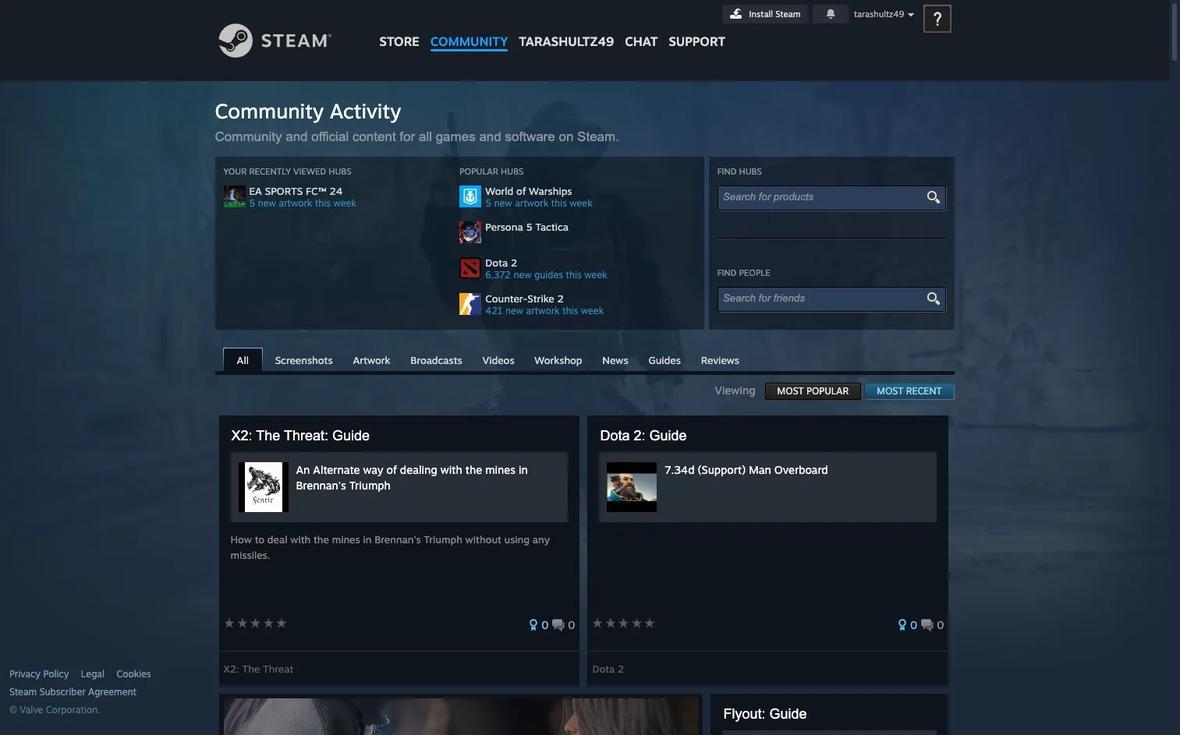 Task type: locate. For each thing, give the bounding box(es) containing it.
0 vertical spatial x2:
[[231, 428, 252, 444]]

guide up alternate
[[332, 428, 370, 444]]

1 horizontal spatial and
[[479, 129, 501, 144]]

alternate
[[313, 463, 360, 477]]

triumph left without
[[424, 533, 462, 546]]

0 horizontal spatial 2
[[511, 257, 517, 269]]

dota inside dota 2 6,372 new guides this week
[[485, 257, 508, 269]]

1 vertical spatial triumph
[[424, 533, 462, 546]]

1 horizontal spatial most
[[877, 385, 903, 397]]

week inside the ea sports fc™ 24 5 new artwork this week
[[333, 197, 356, 209]]

0 vertical spatial community
[[215, 98, 324, 123]]

week right fc™
[[333, 197, 356, 209]]

software
[[505, 129, 555, 144]]

0 vertical spatial steam
[[775, 9, 801, 19]]

0 vertical spatial popular
[[460, 166, 498, 177]]

2 horizontal spatial guide
[[769, 707, 807, 722]]

1 horizontal spatial in
[[519, 463, 528, 477]]

the
[[256, 428, 280, 444], [242, 663, 260, 675]]

1 0 from the left
[[541, 618, 549, 632]]

0 horizontal spatial guide
[[332, 428, 370, 444]]

community up your
[[215, 129, 282, 144]]

1 vertical spatial find
[[717, 268, 737, 278]]

new inside the ea sports fc™ 24 5 new artwork this week
[[258, 197, 276, 209]]

1 vertical spatial with
[[290, 533, 311, 546]]

new right the 6,372
[[513, 269, 532, 281]]

5 up persona
[[485, 197, 491, 209]]

1 vertical spatial the
[[242, 663, 260, 675]]

dota
[[485, 257, 508, 269], [600, 428, 630, 444], [592, 663, 615, 675]]

triumph down way
[[349, 479, 391, 492]]

artwork for counter-
[[526, 305, 560, 317]]

mines inside an alternate way of dealing with the mines in brennan's triumph
[[485, 463, 516, 477]]

0 vertical spatial with
[[440, 463, 462, 477]]

with right dealing
[[440, 463, 462, 477]]

1 vertical spatial of
[[387, 463, 397, 477]]

0 horizontal spatial mines
[[332, 533, 360, 546]]

your
[[223, 166, 247, 177]]

store
[[379, 34, 419, 49]]

guides link
[[641, 349, 689, 370]]

2 inside counter-strike 2 421 new artwork this week
[[557, 292, 564, 305]]

artwork inside counter-strike 2 421 new artwork this week
[[526, 305, 560, 317]]

most left recent on the right
[[877, 385, 903, 397]]

1 horizontal spatial mines
[[485, 463, 516, 477]]

popular
[[460, 166, 498, 177], [807, 385, 849, 397]]

mines up using
[[485, 463, 516, 477]]

steam inside cookies steam subscriber agreement © valve corporation.
[[9, 686, 37, 698]]

5 left "tactica"
[[526, 221, 532, 233]]

©
[[9, 704, 17, 716]]

community up recently
[[215, 98, 324, 123]]

in inside an alternate way of dealing with the mines in brennan's triumph
[[519, 463, 528, 477]]

1 most from the left
[[777, 385, 804, 397]]

the left the threat: at the left
[[256, 428, 280, 444]]

hubs up world
[[501, 166, 524, 177]]

dota 2
[[592, 663, 624, 675]]

content
[[352, 129, 396, 144]]

1 horizontal spatial steam
[[775, 9, 801, 19]]

and
[[286, 129, 308, 144], [479, 129, 501, 144]]

hubs
[[329, 166, 351, 177], [501, 166, 524, 177]]

1 vertical spatial community
[[215, 129, 282, 144]]

0 horizontal spatial the
[[314, 533, 329, 546]]

community
[[215, 98, 324, 123], [215, 129, 282, 144]]

1 horizontal spatial popular
[[807, 385, 849, 397]]

how
[[230, 533, 252, 546]]

with right 'deal'
[[290, 533, 311, 546]]

most for most recent
[[877, 385, 903, 397]]

week right strike
[[581, 305, 604, 317]]

0 vertical spatial dota 2 link
[[485, 257, 696, 269]]

of right world
[[516, 185, 526, 197]]

0 vertical spatial dota
[[485, 257, 508, 269]]

2 for dota 2
[[618, 663, 624, 675]]

legal
[[81, 668, 105, 680]]

brennan's down an alternate way of dealing with the mines in brennan's triumph at bottom left
[[374, 533, 421, 546]]

2 hubs from the left
[[501, 166, 524, 177]]

news link
[[595, 349, 636, 370]]

videos
[[482, 354, 514, 367]]

1 horizontal spatial the
[[465, 463, 482, 477]]

1 vertical spatial steam
[[9, 686, 37, 698]]

x2: left threat
[[223, 663, 239, 675]]

cookies link
[[117, 668, 151, 681]]

overboard
[[774, 463, 828, 477]]

1 horizontal spatial triumph
[[424, 533, 462, 546]]

artwork down "your recently viewed hubs"
[[279, 197, 312, 209]]

the
[[465, 463, 482, 477], [314, 533, 329, 546]]

x2: the threat link
[[223, 657, 293, 675]]

privacy policy
[[9, 668, 69, 680]]

triumph inside an alternate way of dealing with the mines in brennan's triumph
[[349, 479, 391, 492]]

1 community from the top
[[215, 98, 324, 123]]

2 find from the top
[[717, 268, 737, 278]]

None text field
[[723, 191, 927, 203]]

find left hubs
[[717, 166, 737, 177]]

None text field
[[723, 292, 927, 304]]

subscriber
[[40, 686, 86, 698]]

the left threat
[[242, 663, 260, 675]]

0 horizontal spatial popular
[[460, 166, 498, 177]]

1 find from the top
[[717, 166, 737, 177]]

games
[[436, 129, 476, 144]]

week up counter-strike 2 link at the top of the page
[[584, 269, 607, 281]]

privacy policy link
[[9, 668, 69, 681]]

mines inside "how to deal with the mines in brennan's triumph without using any missiles."
[[332, 533, 360, 546]]

2 and from the left
[[479, 129, 501, 144]]

guide right the 'flyout:' at the right
[[769, 707, 807, 722]]

1 vertical spatial popular
[[807, 385, 849, 397]]

0 vertical spatial tarashultz49
[[854, 9, 904, 19]]

workshop
[[535, 354, 582, 367]]

all
[[237, 354, 249, 367]]

1 horizontal spatial 5
[[485, 197, 491, 209]]

steam down privacy
[[9, 686, 37, 698]]

new up persona
[[494, 197, 512, 209]]

this down viewed
[[315, 197, 331, 209]]

broadcasts
[[410, 354, 462, 367]]

1 hubs from the left
[[329, 166, 351, 177]]

most inside most popular link
[[777, 385, 804, 397]]

0 vertical spatial of
[[516, 185, 526, 197]]

this right guides
[[566, 269, 582, 281]]

0 horizontal spatial with
[[290, 533, 311, 546]]

1 horizontal spatial tarashultz49
[[854, 9, 904, 19]]

mines right 'deal'
[[332, 533, 360, 546]]

2 horizontal spatial 2
[[618, 663, 624, 675]]

the inside an alternate way of dealing with the mines in brennan's triumph
[[465, 463, 482, 477]]

this
[[315, 197, 331, 209], [551, 197, 567, 209], [566, 269, 582, 281], [562, 305, 578, 317]]

most for most popular
[[777, 385, 804, 397]]

0 vertical spatial 2
[[511, 257, 517, 269]]

of inside 'world of warships 5 new artwork this week'
[[516, 185, 526, 197]]

find left 'people'
[[717, 268, 737, 278]]

this right strike
[[562, 305, 578, 317]]

x2: the threat: guide
[[231, 428, 370, 444]]

1 horizontal spatial brennan's
[[374, 533, 421, 546]]

0 vertical spatial brennan's
[[296, 479, 346, 492]]

in inside "how to deal with the mines in brennan's triumph without using any missiles."
[[363, 533, 372, 546]]

0 horizontal spatial of
[[387, 463, 397, 477]]

dota 2: guide
[[600, 428, 687, 444]]

hubs up 24
[[329, 166, 351, 177]]

0 horizontal spatial hubs
[[329, 166, 351, 177]]

1 vertical spatial 2
[[557, 292, 564, 305]]

x2: left the threat: at the left
[[231, 428, 252, 444]]

5 inside the ea sports fc™ 24 5 new artwork this week
[[249, 197, 255, 209]]

0 vertical spatial in
[[519, 463, 528, 477]]

artwork for world
[[515, 197, 548, 209]]

screenshots link
[[267, 349, 341, 370]]

2 most from the left
[[877, 385, 903, 397]]

1 horizontal spatial hubs
[[501, 166, 524, 177]]

1 vertical spatial in
[[363, 533, 372, 546]]

0 horizontal spatial 5
[[249, 197, 255, 209]]

0 vertical spatial the
[[465, 463, 482, 477]]

x2: for x2: the threat
[[223, 663, 239, 675]]

most right viewing
[[777, 385, 804, 397]]

flyout: guide
[[723, 707, 807, 722]]

1 vertical spatial the
[[314, 533, 329, 546]]

in down way
[[363, 533, 372, 546]]

0 horizontal spatial tarashultz49
[[519, 34, 614, 49]]

2 vertical spatial 2
[[618, 663, 624, 675]]

2 community from the top
[[215, 129, 282, 144]]

x2: inside x2: the threat link
[[223, 663, 239, 675]]

2 vertical spatial dota
[[592, 663, 615, 675]]

week
[[333, 197, 356, 209], [570, 197, 592, 209], [584, 269, 607, 281], [581, 305, 604, 317]]

most popular
[[777, 385, 849, 397]]

and left official
[[286, 129, 308, 144]]

mines
[[485, 463, 516, 477], [332, 533, 360, 546]]

guide
[[332, 428, 370, 444], [649, 428, 687, 444], [769, 707, 807, 722]]

with
[[440, 463, 462, 477], [290, 533, 311, 546]]

2 inside dota 2 6,372 new guides this week
[[511, 257, 517, 269]]

steam inside install steam link
[[775, 9, 801, 19]]

x2: the threat
[[223, 663, 293, 675]]

persona 5 tactica link
[[485, 221, 696, 233]]

persona
[[485, 221, 523, 233]]

find people
[[717, 268, 770, 278]]

dota 2 link
[[485, 257, 696, 269], [592, 657, 624, 675]]

dota for dota 2: guide
[[600, 428, 630, 444]]

1 vertical spatial tarashultz49
[[519, 34, 614, 49]]

sports
[[265, 185, 303, 197]]

0 horizontal spatial steam
[[9, 686, 37, 698]]

2 horizontal spatial 5
[[526, 221, 532, 233]]

brennan's
[[296, 479, 346, 492], [374, 533, 421, 546]]

install steam link
[[722, 5, 808, 23]]

artwork up persona 5 tactica
[[515, 197, 548, 209]]

week up persona 5 tactica link
[[570, 197, 592, 209]]

5 left sports
[[249, 197, 255, 209]]

tarashultz49 link
[[513, 0, 619, 57]]

this up "tactica"
[[551, 197, 567, 209]]

corporation.
[[46, 704, 100, 716]]

artwork down guides
[[526, 305, 560, 317]]

artwork inside the ea sports fc™ 24 5 new artwork this week
[[279, 197, 312, 209]]

0 vertical spatial mines
[[485, 463, 516, 477]]

steam right install
[[775, 9, 801, 19]]

ea sports fc™ 24 5 new artwork this week
[[249, 185, 356, 209]]

1 vertical spatial brennan's
[[374, 533, 421, 546]]

how to deal with the mines in brennan's triumph without using any missiles.
[[230, 533, 550, 562]]

install steam
[[749, 9, 801, 19]]

1 vertical spatial dota
[[600, 428, 630, 444]]

0 horizontal spatial and
[[286, 129, 308, 144]]

guide right 2:
[[649, 428, 687, 444]]

in
[[519, 463, 528, 477], [363, 533, 372, 546]]

this inside dota 2 6,372 new guides this week
[[566, 269, 582, 281]]

most inside 'most recent' link
[[877, 385, 903, 397]]

in up using
[[519, 463, 528, 477]]

0 vertical spatial triumph
[[349, 479, 391, 492]]

community link
[[425, 0, 513, 57]]

videos link
[[475, 349, 522, 370]]

0 horizontal spatial triumph
[[349, 479, 391, 492]]

0 horizontal spatial most
[[777, 385, 804, 397]]

None image field
[[924, 190, 942, 204], [924, 292, 942, 306], [924, 190, 942, 204], [924, 292, 942, 306]]

0 vertical spatial the
[[256, 428, 280, 444]]

of right way
[[387, 463, 397, 477]]

world
[[485, 185, 513, 197]]

and right games
[[479, 129, 501, 144]]

1 vertical spatial x2:
[[223, 663, 239, 675]]

guides
[[534, 269, 563, 281]]

the right 'deal'
[[314, 533, 329, 546]]

(support)
[[698, 463, 746, 477]]

1 horizontal spatial of
[[516, 185, 526, 197]]

the inside "how to deal with the mines in brennan's triumph without using any missiles."
[[314, 533, 329, 546]]

0 vertical spatial find
[[717, 166, 737, 177]]

1 vertical spatial mines
[[332, 533, 360, 546]]

3 0 from the left
[[910, 618, 917, 632]]

recently
[[249, 166, 291, 177]]

tarashultz49 inside tarashultz49 link
[[519, 34, 614, 49]]

2
[[511, 257, 517, 269], [557, 292, 564, 305], [618, 663, 624, 675]]

0 horizontal spatial brennan's
[[296, 479, 346, 492]]

new down recently
[[258, 197, 276, 209]]

brennan's down alternate
[[296, 479, 346, 492]]

the right dealing
[[465, 463, 482, 477]]

steam for install steam
[[775, 9, 801, 19]]

artwork inside 'world of warships 5 new artwork this week'
[[515, 197, 548, 209]]

1 horizontal spatial 2
[[557, 292, 564, 305]]

5
[[249, 197, 255, 209], [485, 197, 491, 209], [526, 221, 532, 233]]

0 horizontal spatial in
[[363, 533, 372, 546]]

new right 421
[[505, 305, 523, 317]]

1 horizontal spatial with
[[440, 463, 462, 477]]

most recent
[[877, 385, 942, 397]]



Task type: vqa. For each thing, say whether or not it's contained in the screenshot.
the topmost <pstv>
no



Task type: describe. For each thing, give the bounding box(es) containing it.
reviews link
[[693, 349, 747, 370]]

tactica
[[535, 221, 569, 233]]

find for find hubs
[[717, 166, 737, 177]]

on
[[559, 129, 574, 144]]

way
[[363, 463, 383, 477]]

privacy
[[9, 668, 41, 680]]

threat:
[[284, 428, 328, 444]]

workshop link
[[527, 349, 590, 370]]

this inside counter-strike 2 421 new artwork this week
[[562, 305, 578, 317]]

artwork
[[353, 354, 390, 367]]

counter-strike 2 421 new artwork this week
[[485, 292, 604, 317]]

7.34d
[[665, 463, 695, 477]]

legal link
[[81, 668, 105, 681]]

dota 2 6,372 new guides this week
[[485, 257, 607, 281]]

strike
[[527, 292, 554, 305]]

most popular link
[[765, 383, 861, 400]]

this inside the ea sports fc™ 24 5 new artwork this week
[[315, 197, 331, 209]]

an alternate way of dealing with the mines in brennan's triumph
[[296, 463, 528, 492]]

chat link
[[619, 0, 663, 53]]

steam.
[[577, 129, 619, 144]]

people
[[739, 268, 770, 278]]

1 horizontal spatial guide
[[649, 428, 687, 444]]

new inside counter-strike 2 421 new artwork this week
[[505, 305, 523, 317]]

policy
[[43, 668, 69, 680]]

steam for cookies steam subscriber agreement © valve corporation.
[[9, 686, 37, 698]]

find for find people
[[717, 268, 737, 278]]

popular hubs
[[460, 166, 524, 177]]

this inside 'world of warships 5 new artwork this week'
[[551, 197, 567, 209]]

guides
[[648, 354, 681, 367]]

brennan's inside an alternate way of dealing with the mines in brennan's triumph
[[296, 479, 346, 492]]

to
[[255, 533, 264, 546]]

activity
[[330, 98, 401, 123]]

screenshots
[[275, 354, 333, 367]]

dealing
[[400, 463, 437, 477]]

recent
[[906, 385, 942, 397]]

hubs
[[739, 166, 762, 177]]

with inside "how to deal with the mines in brennan's triumph without using any missiles."
[[290, 533, 311, 546]]

with inside an alternate way of dealing with the mines in brennan's triumph
[[440, 463, 462, 477]]

ea
[[249, 185, 262, 197]]

man
[[749, 463, 771, 477]]

flyout:
[[723, 707, 765, 722]]

2 for dota 2 6,372 new guides this week
[[511, 257, 517, 269]]

24
[[329, 185, 342, 197]]

ea sports fc™ 24 link
[[249, 185, 460, 197]]

counter-
[[485, 292, 527, 305]]

week inside dota 2 6,372 new guides this week
[[584, 269, 607, 281]]

support link
[[663, 0, 731, 53]]

steam subscriber agreement link
[[9, 686, 211, 699]]

421
[[485, 305, 503, 317]]

broadcasts link
[[403, 349, 470, 370]]

reviews
[[701, 354, 739, 367]]

find hubs
[[717, 166, 762, 177]]

your recently viewed hubs
[[223, 166, 351, 177]]

threat
[[263, 663, 293, 675]]

an
[[296, 463, 310, 477]]

agreement
[[88, 686, 137, 698]]

cookies
[[117, 668, 151, 680]]

7.34d (support) man overboard
[[665, 463, 828, 477]]

cookies steam subscriber agreement © valve corporation.
[[9, 668, 151, 716]]

1 and from the left
[[286, 129, 308, 144]]

fc™
[[306, 185, 327, 197]]

for
[[400, 129, 415, 144]]

support
[[669, 34, 725, 49]]

1 vertical spatial dota 2 link
[[592, 657, 624, 675]]

triumph inside "how to deal with the mines in brennan's triumph without using any missiles."
[[424, 533, 462, 546]]

dota for dota 2 6,372 new guides this week
[[485, 257, 508, 269]]

missiles.
[[230, 549, 270, 562]]

store link
[[374, 0, 425, 57]]

world of warships 5 new artwork this week
[[485, 185, 592, 209]]

6,372
[[485, 269, 511, 281]]

warships
[[529, 185, 572, 197]]

all link
[[223, 348, 263, 373]]

news
[[602, 354, 628, 367]]

the for threat
[[242, 663, 260, 675]]

any
[[533, 533, 550, 546]]

week inside 'world of warships 5 new artwork this week'
[[570, 197, 592, 209]]

without
[[465, 533, 501, 546]]

5 inside 'world of warships 5 new artwork this week'
[[485, 197, 491, 209]]

2 0 from the left
[[568, 618, 575, 632]]

new inside dota 2 6,372 new guides this week
[[513, 269, 532, 281]]

viewing
[[715, 384, 765, 397]]

artwork link
[[345, 349, 398, 370]]

install
[[749, 9, 773, 19]]

new inside 'world of warships 5 new artwork this week'
[[494, 197, 512, 209]]

dota for dota 2
[[592, 663, 615, 675]]

of inside an alternate way of dealing with the mines in brennan's triumph
[[387, 463, 397, 477]]

x2: for x2: the threat: guide
[[231, 428, 252, 444]]

week inside counter-strike 2 421 new artwork this week
[[581, 305, 604, 317]]

viewed
[[293, 166, 326, 177]]

brennan's inside "how to deal with the mines in brennan's triumph without using any missiles."
[[374, 533, 421, 546]]

using
[[504, 533, 530, 546]]

the for threat:
[[256, 428, 280, 444]]

all
[[419, 129, 432, 144]]

community activity community and official content for all games and software on steam.
[[215, 98, 627, 144]]

persona 5 tactica
[[485, 221, 569, 233]]

valve
[[20, 704, 43, 716]]

4 0 from the left
[[937, 618, 944, 632]]

chat
[[625, 34, 658, 49]]



